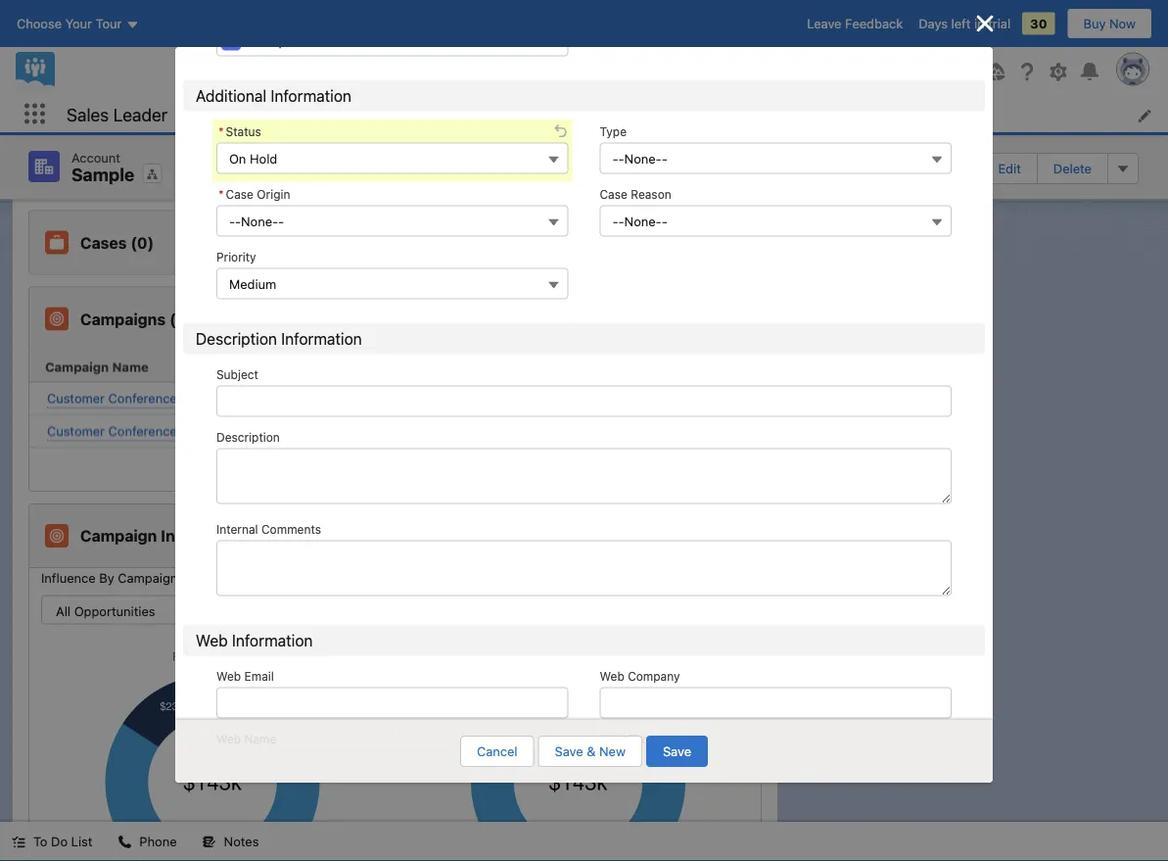 Task type: describe. For each thing, give the bounding box(es) containing it.
all opportunities button
[[41, 595, 230, 625]]

Type button
[[600, 143, 952, 174]]

Case Origin, --None-- button
[[216, 205, 569, 237]]

view account hierarchy button
[[808, 153, 983, 184]]

reports link
[[438, 96, 508, 132]]

to
[[33, 834, 48, 849]]

web phone
[[600, 733, 663, 746]]

conference for -
[[108, 390, 177, 405]]

sales
[[67, 104, 109, 125]]

home
[[203, 107, 238, 121]]

* for * case origin
[[218, 188, 224, 202]]

accounts list item
[[615, 96, 719, 132]]

description information
[[196, 329, 362, 348]]

left
[[952, 16, 971, 31]]

--none-- for type
[[613, 151, 668, 166]]

leave feedback link
[[808, 16, 904, 31]]

Case Reason button
[[600, 205, 952, 237]]

campaign for campaign influence
[[80, 527, 157, 545]]

2 vertical spatial campaign
[[118, 570, 178, 585]]

email down web information
[[245, 670, 274, 684]]

reports list item
[[438, 96, 533, 132]]

company
[[628, 670, 680, 684]]

cancel button
[[460, 736, 535, 767]]

text default image for notes
[[202, 835, 216, 849]]

campaign for campaign name
[[45, 359, 109, 374]]

customer conference - email invite (sample) link
[[47, 388, 314, 409]]

additional
[[196, 86, 267, 105]]

Internal Comments text field
[[216, 541, 952, 596]]

edit button
[[982, 153, 1038, 184]]

(2)
[[170, 310, 192, 328]]

Subject text field
[[216, 386, 952, 417]]

reports
[[450, 107, 496, 121]]

30
[[1031, 16, 1048, 31]]

customer conference - email invite (sample)
[[47, 390, 314, 405]]

delete
[[1054, 161, 1092, 176]]

opportunities inside list item
[[731, 107, 812, 121]]

trial
[[989, 16, 1011, 31]]

contracts link
[[80, 3, 187, 23]]

all
[[56, 604, 71, 618]]

campaigns (2)
[[80, 310, 192, 328]]

search... button
[[358, 56, 750, 87]]

internal
[[216, 523, 258, 537]]

email down subject
[[208, 391, 239, 406]]

invite
[[225, 390, 257, 405]]

list containing home
[[191, 96, 1169, 132]]

web company
[[600, 670, 680, 684]]

edit
[[999, 161, 1022, 176]]

on hold
[[229, 151, 278, 166]]

origin
[[257, 188, 290, 202]]

(sample) inside customer conference event (sample) link
[[217, 423, 271, 438]]

web for web email
[[216, 670, 241, 684]]

days
[[919, 16, 948, 31]]

list
[[71, 834, 92, 849]]

reason
[[631, 188, 672, 202]]

none- inside --none-- button
[[241, 214, 278, 229]]

Priority button
[[216, 268, 569, 300]]

none- for type
[[625, 151, 662, 166]]

0 horizontal spatial account
[[72, 150, 120, 165]]

search...
[[396, 64, 449, 79]]

text default image for phone
[[118, 835, 132, 849]]

comments
[[262, 523, 321, 537]]

budgeted cost in campaign element
[[540, 351, 711, 383]]

chatter
[[261, 107, 306, 121]]

name for web name
[[245, 733, 277, 746]]

web name
[[216, 733, 277, 746]]

by
[[99, 570, 114, 585]]

information for description information
[[281, 329, 362, 348]]

hierarchy
[[909, 161, 966, 176]]

save button
[[647, 736, 708, 767]]

save & new
[[555, 744, 626, 759]]

leader
[[113, 104, 168, 125]]

1 vertical spatial influence
[[41, 570, 96, 585]]

partners
[[80, 157, 146, 175]]

email left invite
[[190, 390, 222, 405]]

on
[[229, 151, 246, 166]]

Description text field
[[216, 448, 952, 504]]

now
[[1110, 16, 1137, 31]]

1 case from the left
[[226, 188, 254, 202]]

Web Email text field
[[216, 688, 569, 719]]

opportunities link
[[719, 96, 824, 132]]

campaign name
[[45, 359, 149, 374]]

priority
[[216, 251, 256, 264]]

dashboards link
[[318, 96, 412, 132]]

forecasts
[[545, 107, 603, 121]]

days left in trial
[[919, 16, 1011, 31]]

web for web name
[[216, 733, 241, 746]]

dashboards list item
[[318, 96, 438, 132]]

customer conference event (sample) link
[[47, 421, 271, 441]]

* for * status
[[218, 125, 224, 139]]

dashboards
[[329, 107, 401, 121]]

* case origin
[[218, 188, 290, 202]]

notes
[[224, 834, 259, 849]]

campaigns
[[80, 310, 166, 328]]

cases image
[[45, 231, 69, 254]]

information for web information
[[232, 631, 313, 650]]

case reason
[[600, 188, 672, 202]]

web for web information
[[196, 631, 228, 650]]

buy
[[1084, 16, 1107, 31]]

feedback
[[846, 16, 904, 31]]

1 vertical spatial new
[[703, 235, 729, 250]]

web for web phone
[[600, 733, 625, 746]]

leave feedback
[[808, 16, 904, 31]]

delete button
[[1037, 153, 1109, 184]]

campaign influence link
[[80, 526, 240, 546]]

sample
[[72, 164, 135, 185]]

Status, On Hold button
[[216, 143, 569, 174]]

accounts link
[[615, 96, 694, 132]]

subject
[[216, 368, 259, 382]]

to do list button
[[0, 822, 104, 861]]

web for web company
[[600, 670, 625, 684]]



Task type: vqa. For each thing, say whether or not it's contained in the screenshot.
Budgeted Cost in Campaign element
yes



Task type: locate. For each thing, give the bounding box(es) containing it.
partners (0)
[[80, 157, 173, 175]]

0 vertical spatial influence
[[161, 527, 232, 545]]

cases
[[80, 233, 127, 252]]

0 horizontal spatial influence
[[41, 570, 96, 585]]

customer for customer conference - email invite (sample)
[[47, 390, 105, 405]]

type
[[600, 125, 627, 139], [208, 359, 239, 374]]

new down accounts list item
[[702, 159, 728, 173]]

leave
[[808, 16, 842, 31]]

0 horizontal spatial phone
[[140, 834, 177, 849]]

0 vertical spatial description
[[196, 329, 277, 348]]

text default image inside phone button
[[118, 835, 132, 849]]

0 vertical spatial conference
[[108, 390, 177, 405]]

influence up all at the left bottom of the page
[[41, 570, 96, 585]]

2 * from the top
[[218, 188, 224, 202]]

conference
[[108, 390, 177, 405], [108, 423, 177, 438]]

(0) for partners (0)
[[150, 157, 173, 175]]

text default image inside notes button
[[202, 835, 216, 849]]

1 vertical spatial customer
[[47, 423, 105, 438]]

influence left comments
[[161, 527, 232, 545]]

account right account partner image
[[72, 150, 120, 165]]

web up web email on the left of the page
[[196, 631, 228, 650]]

Web Company text field
[[600, 688, 952, 719]]

notes button
[[191, 822, 271, 861]]

conference up customer conference event (sample)
[[108, 390, 177, 405]]

to do list
[[33, 834, 92, 849]]

0 horizontal spatial save
[[555, 744, 584, 759]]

1 horizontal spatial name
[[245, 733, 277, 746]]

--none-- down case reason
[[613, 214, 668, 229]]

phone
[[628, 733, 663, 746], [140, 834, 177, 849]]

status
[[226, 125, 261, 139]]

opportunities up 'type, --none--' button
[[731, 107, 812, 121]]

name for campaign name
[[112, 359, 149, 374]]

description for description information
[[196, 329, 277, 348]]

campaign name element
[[29, 351, 200, 383]]

none- inside 'case reason' button
[[625, 214, 662, 229]]

web left company
[[600, 670, 625, 684]]

--none-- up case reason
[[613, 151, 668, 166]]

event down invite
[[208, 424, 241, 438]]

hold
[[250, 151, 278, 166]]

medium
[[229, 277, 277, 291]]

0 vertical spatial type
[[600, 125, 627, 139]]

1 horizontal spatial influence
[[161, 527, 232, 545]]

new button down following button
[[686, 227, 746, 258]]

0 horizontal spatial opportunities
[[74, 604, 155, 618]]

text default image left to
[[12, 835, 25, 849]]

following button
[[680, 153, 789, 184]]

phone left notes button
[[140, 834, 177, 849]]

description for description
[[216, 431, 280, 445]]

name down web email on the left of the page
[[245, 733, 277, 746]]

forecasts link
[[533, 96, 615, 132]]

case left reason on the top of the page
[[600, 188, 628, 202]]

campaign up all opportunities popup button
[[118, 570, 178, 585]]

2 case from the left
[[600, 188, 628, 202]]

--none-- down * case origin
[[229, 214, 284, 229]]

home link
[[191, 96, 250, 132]]

1 save from the left
[[555, 744, 584, 759]]

(0)
[[150, 157, 173, 175], [131, 233, 154, 252]]

new button
[[686, 151, 744, 181], [686, 227, 746, 258]]

campaign
[[45, 359, 109, 374], [80, 527, 157, 545], [118, 570, 178, 585]]

1 conference from the top
[[108, 390, 177, 405]]

1 vertical spatial information
[[281, 329, 362, 348]]

text default image right list
[[118, 835, 132, 849]]

0 vertical spatial new button
[[686, 151, 744, 181]]

0 vertical spatial name
[[112, 359, 149, 374]]

information up chatter
[[271, 86, 352, 105]]

1 vertical spatial *
[[218, 188, 224, 202]]

1 vertical spatial type
[[208, 359, 239, 374]]

* left origin on the left top of page
[[218, 188, 224, 202]]

1 horizontal spatial case
[[600, 188, 628, 202]]

2 customer from the top
[[47, 423, 105, 438]]

inverse image
[[974, 12, 997, 35]]

--none-- inside --none-- button
[[229, 214, 284, 229]]

0 vertical spatial campaign
[[45, 359, 109, 374]]

opportunities list item
[[719, 96, 849, 132]]

influence
[[161, 527, 232, 545], [41, 570, 96, 585]]

(sample)
[[261, 390, 314, 405], [217, 423, 271, 438]]

1 vertical spatial opportunities
[[74, 604, 155, 618]]

save for save
[[663, 744, 692, 759]]

none- for case reason
[[625, 214, 662, 229]]

1 vertical spatial conference
[[108, 423, 177, 438]]

campaign down campaigns
[[45, 359, 109, 374]]

1 event from the left
[[181, 423, 214, 438]]

save left '&'
[[555, 744, 584, 759]]

1 vertical spatial (0)
[[131, 233, 154, 252]]

email
[[190, 390, 222, 405], [208, 391, 239, 406], [245, 670, 274, 684]]

web right '&'
[[600, 733, 625, 746]]

list
[[191, 96, 1169, 132]]

information up type element
[[281, 329, 362, 348]]

0 horizontal spatial name
[[112, 359, 149, 374]]

information for additional information
[[271, 86, 352, 105]]

text default image for to do list
[[12, 835, 25, 849]]

phone button
[[106, 822, 189, 861]]

orders image
[[45, 78, 69, 101]]

account right view
[[857, 161, 906, 176]]

phone right '&'
[[628, 733, 663, 746]]

account inside button
[[857, 161, 906, 176]]

0 vertical spatial information
[[271, 86, 352, 105]]

view account hierarchy
[[825, 161, 966, 176]]

1 new button from the top
[[686, 151, 744, 181]]

2 event from the left
[[208, 424, 241, 438]]

* down "home"
[[218, 125, 224, 139]]

chatter link
[[250, 96, 318, 132]]

conference for event
[[108, 423, 177, 438]]

web
[[196, 631, 228, 650], [216, 670, 241, 684], [600, 670, 625, 684], [216, 733, 241, 746], [600, 733, 625, 746]]

account partner image
[[45, 154, 69, 178]]

cancel
[[477, 744, 518, 759]]

(sample) down type element
[[261, 390, 314, 405]]

additional information
[[196, 86, 352, 105]]

conference down customer conference - email invite (sample) link
[[108, 423, 177, 438]]

(0) right partners
[[150, 157, 173, 175]]

accounts
[[626, 107, 682, 121]]

customer
[[47, 390, 105, 405], [47, 423, 105, 438]]

text default image inside to do list button
[[12, 835, 25, 849]]

(0) right cases
[[131, 233, 154, 252]]

none- down case reason
[[625, 214, 662, 229]]

0 vertical spatial phone
[[628, 733, 663, 746]]

1 vertical spatial name
[[245, 733, 277, 746]]

customer conference event (sample)
[[47, 423, 271, 438]]

0 vertical spatial (0)
[[150, 157, 173, 175]]

opportunities down influence by campaign
[[74, 604, 155, 618]]

buy now button
[[1067, 8, 1153, 39]]

description up subject
[[196, 329, 277, 348]]

type element
[[200, 351, 370, 383]]

--none-- inside 'type, --none--' button
[[613, 151, 668, 166]]

contracts
[[80, 4, 156, 23]]

name inside campaign name element
[[112, 359, 149, 374]]

(sample) inside customer conference - email invite (sample) link
[[261, 390, 314, 405]]

save right web phone
[[663, 744, 692, 759]]

in
[[975, 16, 985, 31]]

do
[[51, 834, 68, 849]]

2 new button from the top
[[686, 227, 746, 258]]

2 save from the left
[[663, 744, 692, 759]]

0 vertical spatial *
[[218, 125, 224, 139]]

new down following button
[[703, 235, 729, 250]]

description down invite
[[216, 431, 280, 445]]

1 horizontal spatial type
[[600, 125, 627, 139]]

event down customer conference - email invite (sample) link
[[181, 423, 214, 438]]

0 vertical spatial customer
[[47, 390, 105, 405]]

customer for customer conference event (sample)
[[47, 423, 105, 438]]

text default image left the notes
[[202, 835, 216, 849]]

sales leader
[[67, 104, 168, 125]]

* status
[[218, 125, 261, 139]]

1 horizontal spatial phone
[[628, 733, 663, 746]]

none- inside 'type, --none--' button
[[625, 151, 662, 166]]

2 vertical spatial new
[[600, 744, 626, 759]]

account
[[72, 150, 120, 165], [857, 161, 906, 176]]

*
[[218, 125, 224, 139], [218, 188, 224, 202]]

save & new button
[[538, 736, 643, 767]]

web down web email on the left of the page
[[216, 733, 241, 746]]

1 horizontal spatial opportunities
[[731, 107, 812, 121]]

name down campaigns (2)
[[112, 359, 149, 374]]

1 text default image from the left
[[12, 835, 25, 849]]

view
[[825, 161, 853, 176]]

save
[[555, 744, 584, 759], [663, 744, 692, 759]]

none- up case reason
[[625, 151, 662, 166]]

2 text default image from the left
[[118, 835, 132, 849]]

1 vertical spatial campaign
[[80, 527, 157, 545]]

1 horizontal spatial save
[[663, 744, 692, 759]]

new button for partners (0)
[[686, 151, 744, 181]]

1 vertical spatial new button
[[686, 227, 746, 258]]

2 vertical spatial information
[[232, 631, 313, 650]]

none- down * case origin
[[241, 214, 278, 229]]

2 conference from the top
[[108, 423, 177, 438]]

Web Phone text field
[[600, 750, 952, 782]]

&
[[587, 744, 596, 759]]

new inside save & new button
[[600, 744, 626, 759]]

(0) for cases (0)
[[131, 233, 154, 252]]

text default image
[[12, 835, 25, 849], [118, 835, 132, 849], [202, 835, 216, 849]]

1 vertical spatial description
[[216, 431, 280, 445]]

buy now
[[1084, 16, 1137, 31]]

phone inside phone button
[[140, 834, 177, 849]]

following
[[716, 161, 772, 176]]

information up web email on the left of the page
[[232, 631, 313, 650]]

type up invite
[[208, 359, 239, 374]]

new right '&'
[[600, 744, 626, 759]]

0 horizontal spatial type
[[208, 359, 239, 374]]

name
[[112, 359, 149, 374], [245, 733, 277, 746]]

1 horizontal spatial account
[[857, 161, 906, 176]]

new button down accounts list item
[[686, 151, 744, 181]]

3 text default image from the left
[[202, 835, 216, 849]]

1 vertical spatial (sample)
[[217, 423, 271, 438]]

0 vertical spatial new
[[702, 159, 728, 173]]

0 vertical spatial (sample)
[[261, 390, 314, 405]]

campaign up influence by campaign
[[80, 527, 157, 545]]

1 * from the top
[[218, 125, 224, 139]]

0 horizontal spatial text default image
[[12, 835, 25, 849]]

1 horizontal spatial text default image
[[118, 835, 132, 849]]

1 vertical spatial phone
[[140, 834, 177, 849]]

web email
[[216, 670, 274, 684]]

0 horizontal spatial case
[[226, 188, 254, 202]]

all opportunities
[[56, 604, 155, 618]]

influence by campaign
[[41, 570, 178, 585]]

2 horizontal spatial text default image
[[202, 835, 216, 849]]

--none-- for case reason
[[613, 214, 668, 229]]

(sample) down invite
[[217, 423, 271, 438]]

case
[[226, 188, 254, 202], [600, 188, 628, 202]]

start date element
[[370, 351, 540, 383]]

campaign influence
[[80, 527, 232, 545]]

Web Name text field
[[216, 750, 569, 782]]

--none-- inside 'case reason' button
[[613, 214, 668, 229]]

internal comments
[[216, 523, 321, 537]]

new button for cases (0)
[[686, 227, 746, 258]]

1 customer from the top
[[47, 390, 105, 405]]

case left origin on the left top of page
[[226, 188, 254, 202]]

group
[[900, 60, 942, 83]]

opportunities inside popup button
[[74, 604, 155, 618]]

web information
[[196, 631, 313, 650]]

-
[[613, 151, 619, 166], [619, 151, 625, 166], [662, 151, 668, 166], [229, 214, 235, 229], [235, 214, 241, 229], [278, 214, 284, 229], [613, 214, 619, 229], [619, 214, 625, 229], [662, 214, 668, 229], [181, 390, 187, 405]]

type down the forecasts
[[600, 125, 627, 139]]

save for save & new
[[555, 744, 584, 759]]

0 vertical spatial opportunities
[[731, 107, 812, 121]]

contracts image
[[45, 1, 69, 25]]

web down web information
[[216, 670, 241, 684]]



